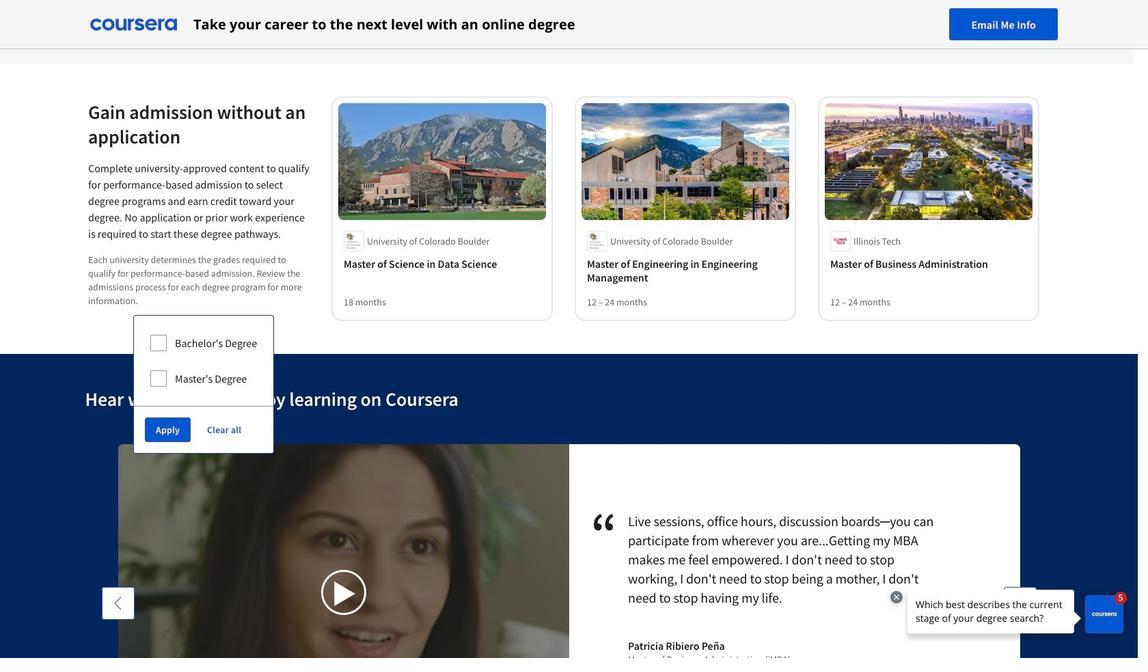 Task type: describe. For each thing, give the bounding box(es) containing it.
next testimonial element
[[1004, 587, 1036, 658]]

previous testimonial element
[[101, 587, 134, 658]]

options list list box
[[134, 316, 274, 406]]

previous image
[[111, 597, 125, 610]]

coursera image
[[90, 13, 177, 35]]



Task type: vqa. For each thing, say whether or not it's contained in the screenshot.
menu
no



Task type: locate. For each thing, give the bounding box(es) containing it.
next image
[[1013, 597, 1027, 610]]

actions toolbar
[[134, 406, 274, 453]]



